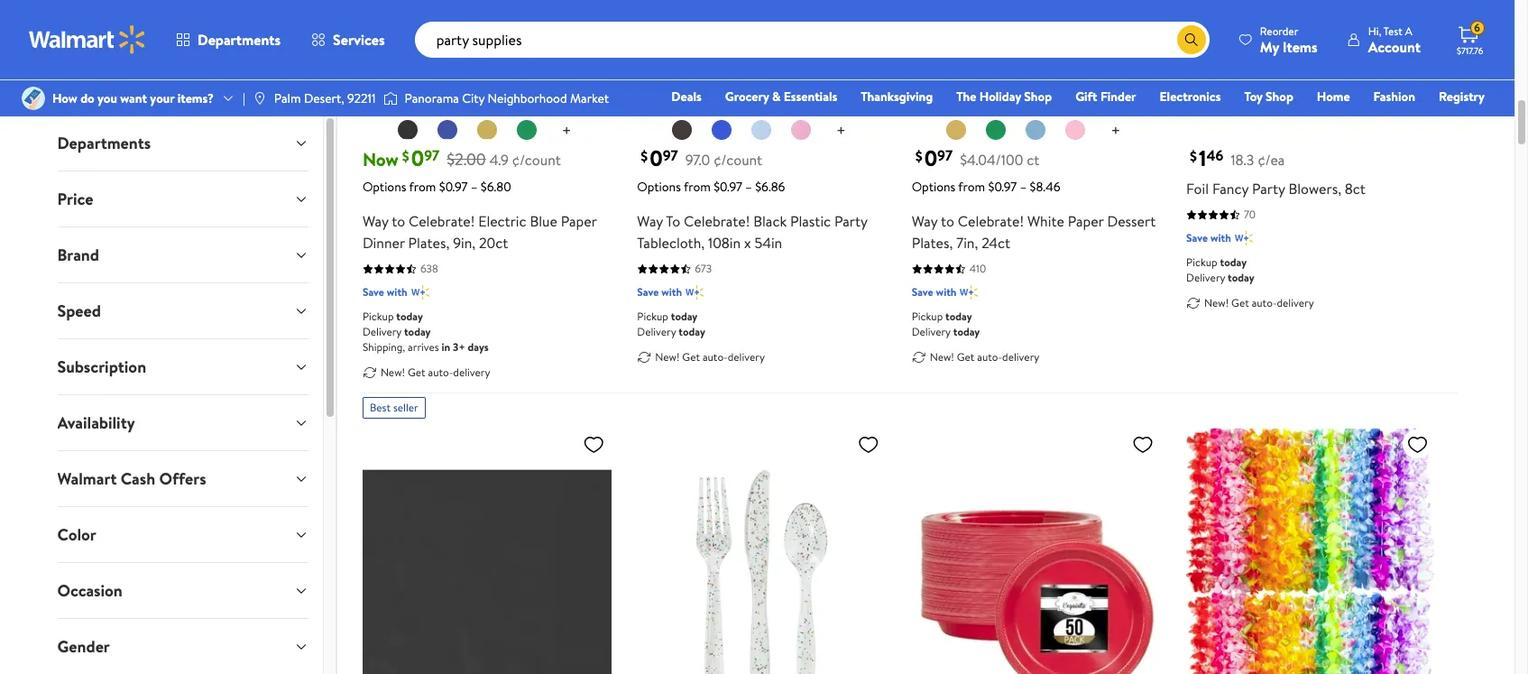 Task type: describe. For each thing, give the bounding box(es) containing it.
0 vertical spatial departments button
[[161, 18, 296, 61]]

gift
[[1076, 88, 1098, 106]]

options up gold icon
[[926, 81, 977, 101]]

from for way to celebrate! black plastic party tablecloth, 108in x 54in
[[684, 178, 711, 196]]

new! get auto-delivery for $2.00
[[381, 364, 490, 380]]

search icon image
[[1185, 32, 1199, 47]]

home
[[1317, 88, 1351, 106]]

price tab
[[43, 171, 323, 227]]

now
[[363, 147, 399, 172]]

way for 97.0 ¢/count
[[637, 211, 663, 231]]

how
[[52, 89, 77, 107]]

dessert
[[1108, 211, 1156, 231]]

toy shop
[[1245, 88, 1294, 106]]

get down "70"
[[1232, 295, 1250, 310]]

panorama city neighborhood market
[[405, 89, 609, 107]]

thanksgiving link
[[853, 87, 941, 106]]

$6.80
[[481, 178, 511, 196]]

color
[[57, 523, 96, 546]]

hi, test a account
[[1369, 23, 1421, 56]]

best
[[370, 400, 391, 415]]

debit
[[1377, 113, 1408, 131]]

to for 0
[[941, 211, 955, 231]]

+ for ¢/count
[[837, 119, 846, 142]]

arrives
[[408, 340, 439, 355]]

grocery & essentials link
[[717, 87, 846, 106]]

home link
[[1309, 87, 1359, 106]]

&
[[772, 88, 781, 106]]

the
[[957, 88, 977, 106]]

24ct
[[982, 233, 1011, 253]]

delivery for $4.04/100 ct
[[1003, 349, 1040, 364]]

pickup inside pickup today delivery today shipping, arrives in 3+ days
[[363, 309, 394, 324]]

light blue image for $4.04/100 ct
[[1026, 119, 1047, 141]]

new! for 97.0 ¢/count
[[655, 349, 680, 364]]

your
[[150, 89, 174, 107]]

¢/count inside now $ 0 97 $2.00 4.9 ¢/count options from $0.97 – $6.80
[[512, 150, 561, 170]]

$4.04/100
[[960, 150, 1024, 170]]

foil
[[1187, 179, 1209, 199]]

speed
[[57, 300, 101, 322]]

92211
[[347, 89, 376, 107]]

save with for 97.0 ¢/count
[[637, 285, 682, 300]]

price
[[57, 188, 93, 210]]

offers
[[159, 467, 206, 490]]

shipping,
[[363, 340, 405, 355]]

x
[[744, 233, 751, 253]]

options link for 97.0 ¢/count
[[637, 73, 717, 109]]

save with for $4.04/100 ct
[[912, 285, 957, 300]]

finder
[[1101, 88, 1137, 106]]

– inside now $ 0 97 $2.00 4.9 ¢/count options from $0.97 – $6.80
[[471, 178, 478, 196]]

1 green image from the left
[[516, 119, 538, 141]]

18.3
[[1231, 150, 1255, 170]]

1 vertical spatial departments button
[[43, 116, 323, 171]]

with for $2.00
[[387, 285, 408, 300]]

70
[[1244, 207, 1256, 222]]

save for $4.04/100 ct
[[912, 285, 934, 300]]

0 for way to celebrate! white paper dessert plates, 7in, 24ct
[[925, 143, 938, 174]]

black
[[754, 211, 787, 231]]

new! for $2.00
[[381, 364, 405, 380]]

auto- for $4.04/100 ct
[[978, 349, 1003, 364]]

deals
[[672, 88, 702, 106]]

deals link
[[664, 87, 710, 106]]

departments inside tab
[[57, 132, 151, 154]]

$ 0 97 97.0 ¢/count options from $0.97 – $6.86
[[637, 143, 785, 196]]

electronics
[[1160, 88, 1221, 106]]

availability button
[[43, 395, 323, 450]]

brand button
[[43, 227, 323, 282]]

you
[[98, 89, 117, 107]]

$ for $ 1 46 18.3 ¢/ea foil fancy party blowers, 8ct
[[1190, 147, 1198, 166]]

panorama
[[405, 89, 459, 107]]

add button
[[1187, 73, 1256, 109]]

celebrate! for $2.00
[[409, 211, 475, 231]]

celebrate! for ct
[[958, 211, 1024, 231]]

gender button
[[43, 619, 323, 674]]

my
[[1261, 37, 1280, 56]]

one debit link
[[1339, 112, 1416, 132]]

gender
[[57, 635, 110, 658]]

+ for ct
[[1111, 119, 1121, 142]]

638
[[420, 261, 438, 276]]

add to favorites list, way to celebrate multicolor rainbow glitter plastic disposable cutlery set 24 ct. all occasion image
[[858, 433, 880, 456]]

new! get auto-delivery for $4.04/100 ct
[[930, 349, 1040, 364]]

party inside $ 1 46 18.3 ¢/ea foil fancy party blowers, 8ct
[[1252, 179, 1286, 199]]

7in,
[[957, 233, 979, 253]]

foil fancy party blowers, 8ct image
[[1187, 0, 1436, 95]]

add
[[1216, 81, 1241, 101]]

gold image
[[946, 119, 968, 141]]

market
[[570, 89, 609, 107]]

gift finder
[[1076, 88, 1137, 106]]

97.0
[[686, 150, 710, 170]]

¢/ea
[[1258, 150, 1285, 170]]

97 for way to celebrate! black plastic party tablecloth, 108in x 54in
[[663, 146, 678, 166]]

way to celebrate! electric blue paper dinner plates, 9in, 20ct image
[[363, 0, 612, 95]]

grocery & essentials
[[725, 88, 838, 106]]

from for way to celebrate! white paper dessert plates, 7in, 24ct
[[959, 178, 986, 196]]

save for 97.0 ¢/count
[[637, 285, 659, 300]]

plastic
[[791, 211, 831, 231]]

white
[[1028, 211, 1065, 231]]

54in
[[755, 233, 783, 253]]

light blue image for 97.0 ¢/count
[[751, 119, 773, 141]]

items?
[[177, 89, 214, 107]]

$ for $ 0 97 97.0 ¢/count options from $0.97 – $6.86
[[641, 147, 648, 166]]

palm desert, 92211
[[274, 89, 376, 107]]

$6.86
[[755, 178, 785, 196]]

0 vertical spatial departments
[[198, 30, 281, 50]]

celebrate! for ¢/count
[[684, 211, 750, 231]]

desert,
[[304, 89, 344, 107]]

 image for panorama
[[383, 89, 398, 107]]

paper inside the way to celebrate! white paper dessert plates, 7in, 24ct
[[1068, 211, 1104, 231]]

occasion tab
[[43, 563, 323, 618]]

availability
[[57, 412, 135, 434]]

$ for $ 0 97 $4.04/100 ct options from $0.97 – $8.46
[[916, 147, 923, 166]]

walmart image
[[29, 25, 146, 54]]

$8.46
[[1030, 178, 1061, 196]]

way to celebrate! white paper dessert plates, 7in, 24ct image
[[912, 0, 1161, 95]]

410
[[970, 261, 986, 276]]

electric blue image
[[711, 119, 733, 141]]

reorder my items
[[1261, 23, 1318, 56]]

to
[[666, 211, 681, 231]]

palm
[[274, 89, 301, 107]]

toy shop link
[[1237, 87, 1302, 106]]

in
[[442, 340, 451, 355]]

gender tab
[[43, 619, 323, 674]]

97 inside now $ 0 97 $2.00 4.9 ¢/count options from $0.97 – $6.80
[[424, 146, 440, 166]]

way for $4.04/100 ct
[[912, 211, 938, 231]]

auto- for 97.0 ¢/count
[[703, 349, 728, 364]]

2 horizontal spatial pickup today delivery today
[[1187, 255, 1255, 285]]

walmart plus image for 7in,
[[961, 284, 979, 302]]

1 vertical spatial walmart plus image
[[411, 284, 429, 302]]

blue
[[530, 211, 558, 231]]

reorder
[[1261, 23, 1299, 38]]

one
[[1347, 113, 1374, 131]]



Task type: locate. For each thing, give the bounding box(es) containing it.
0 inside $ 0 97 $4.04/100 ct options from $0.97 – $8.46
[[925, 143, 938, 174]]

way to celebrate! black paper luncheon napkins, 6.5in, 24ct image
[[363, 426, 612, 674]]

– inside $ 0 97 $4.04/100 ct options from $0.97 – $8.46
[[1020, 178, 1027, 196]]

auto- down "70"
[[1252, 295, 1277, 310]]

plates, inside the way to celebrate! white paper dessert plates, 7in, 24ct
[[912, 233, 953, 253]]

light pink image for ¢/count
[[791, 119, 812, 141]]

1 horizontal spatial walmart plus image
[[961, 284, 979, 302]]

97 inside $ 0 97 $4.04/100 ct options from $0.97 – $8.46
[[938, 146, 953, 166]]

light pink image down the gift
[[1065, 119, 1087, 141]]

1 from from the left
[[409, 178, 436, 196]]

2 – from the left
[[746, 178, 752, 196]]

0 horizontal spatial light pink image
[[791, 119, 812, 141]]

save with for $2.00
[[363, 285, 408, 300]]

options link up gold icon
[[912, 73, 992, 109]]

2 celebrate! from the left
[[684, 211, 750, 231]]

gift finder link
[[1068, 87, 1145, 106]]

3 $0.97 from the left
[[989, 178, 1017, 196]]

1 to from the left
[[392, 211, 405, 231]]

$0.97 inside "$ 0 97 97.0 ¢/count options from $0.97 – $6.86"
[[714, 178, 743, 196]]

$ inside $ 1 46 18.3 ¢/ea foil fancy party blowers, 8ct
[[1190, 147, 1198, 166]]

add to favorites list, joyin 36 pcs hawaiian leis bulk, luau party favors decoration birthday party supplies, 3 dozen image
[[1407, 433, 1429, 456]]

auto- down in
[[428, 364, 453, 380]]

speed tab
[[43, 283, 323, 338]]

1 horizontal spatial  image
[[253, 91, 267, 106]]

–
[[471, 178, 478, 196], [746, 178, 752, 196], [1020, 178, 1027, 196]]

add to favorites list, way to celebrate! black paper luncheon napkins, 6.5in, 24ct image
[[583, 433, 605, 456]]

way inside the way to celebrate! white paper dessert plates, 7in, 24ct
[[912, 211, 938, 231]]

1 horizontal spatial options link
[[637, 73, 717, 109]]

options inside "$ 0 97 97.0 ¢/count options from $0.97 – $6.86"
[[637, 178, 681, 196]]

save
[[1187, 230, 1208, 246], [363, 285, 384, 300], [637, 285, 659, 300], [912, 285, 934, 300]]

departments up |
[[198, 30, 281, 50]]

delivery
[[1277, 295, 1315, 310], [728, 349, 765, 364], [1003, 349, 1040, 364], [453, 364, 490, 380]]

blue image
[[436, 119, 458, 141]]

plates, left '7in,'
[[912, 233, 953, 253]]

3 from from the left
[[959, 178, 986, 196]]

to inside the way to celebrate! white paper dessert plates, 7in, 24ct
[[941, 211, 955, 231]]

black image for 97
[[671, 119, 693, 141]]

$0.97 left the '$6.86'
[[714, 178, 743, 196]]

new! for $4.04/100 ct
[[930, 349, 955, 364]]

walmart cash offers
[[57, 467, 206, 490]]

+ button down finder
[[1097, 117, 1135, 146]]

2 paper from the left
[[1068, 211, 1104, 231]]

delivery for 97.0 ¢/count
[[728, 349, 765, 364]]

¢/count right 4.9
[[512, 150, 561, 170]]

1 horizontal spatial departments
[[198, 30, 281, 50]]

a
[[1406, 23, 1413, 38]]

¢/count down electric blue image in the left top of the page
[[714, 150, 763, 170]]

1 celebrate! from the left
[[409, 211, 475, 231]]

speed button
[[43, 283, 323, 338]]

get for $2.00
[[408, 364, 426, 380]]

plates, inside the way to celebrate! electric blue paper dinner plates, 9in, 20ct
[[408, 233, 450, 253]]

celebrate! up 9in,
[[409, 211, 475, 231]]

walmart plus image
[[1235, 229, 1253, 248], [411, 284, 429, 302]]

auto-
[[1252, 295, 1277, 310], [703, 349, 728, 364], [978, 349, 1003, 364], [428, 364, 453, 380]]

0 horizontal spatial walmart plus image
[[686, 284, 704, 302]]

walmart+
[[1432, 113, 1485, 131]]

1 97 from the left
[[424, 146, 440, 166]]

2 horizontal spatial –
[[1020, 178, 1027, 196]]

services button
[[296, 18, 400, 61]]

black image
[[397, 119, 418, 141], [671, 119, 693, 141]]

0 horizontal spatial ¢/count
[[512, 150, 561, 170]]

delivery
[[1187, 270, 1226, 285], [363, 324, 402, 340], [637, 324, 676, 340], [912, 324, 951, 340]]

2 walmart plus image from the left
[[961, 284, 979, 302]]

2 horizontal spatial $0.97
[[989, 178, 1017, 196]]

options link for $2.00
[[363, 73, 442, 109]]

way to celebrate multicolor rainbow glitter plastic disposable cutlery set 24 ct. all occasion image
[[637, 426, 887, 674]]

registry link
[[1431, 87, 1494, 106]]

options right 92211
[[377, 81, 428, 101]]

seller
[[393, 400, 418, 415]]

registry one debit
[[1347, 88, 1485, 131]]

0 horizontal spatial options link
[[363, 73, 442, 109]]

1 horizontal spatial party
[[1252, 179, 1286, 199]]

auto- down the 673
[[703, 349, 728, 364]]

1 horizontal spatial shop
[[1266, 88, 1294, 106]]

plates, up 638 in the top left of the page
[[408, 233, 450, 253]]

1 $ from the left
[[402, 147, 409, 166]]

2 + button from the left
[[822, 117, 861, 146]]

 image left how
[[22, 87, 45, 110]]

1 horizontal spatial $0.97
[[714, 178, 743, 196]]

save with down tablecloth,
[[637, 285, 682, 300]]

now $ 0 97 $2.00 4.9 ¢/count options from $0.97 – $6.80
[[363, 143, 561, 196]]

options link for $4.04/100 ct
[[912, 73, 992, 109]]

0 horizontal spatial shop
[[1025, 88, 1052, 106]]

97 down gold icon
[[938, 146, 953, 166]]

with up pickup today delivery today shipping, arrives in 3+ days
[[387, 285, 408, 300]]

0 horizontal spatial party
[[835, 211, 868, 231]]

price button
[[43, 171, 323, 227]]

3 options link from the left
[[912, 73, 992, 109]]

0 right now
[[411, 143, 424, 174]]

options link up electric blue image in the left top of the page
[[637, 73, 717, 109]]

light pink image for ct
[[1065, 119, 1087, 141]]

$0.97 down $4.04/100
[[989, 178, 1017, 196]]

¢/count
[[512, 150, 561, 170], [714, 150, 763, 170]]

2 $ from the left
[[641, 147, 648, 166]]

way left to
[[637, 211, 663, 231]]

1 horizontal spatial + button
[[822, 117, 861, 146]]

108in
[[708, 233, 741, 253]]

$ inside now $ 0 97 $2.00 4.9 ¢/count options from $0.97 – $6.80
[[402, 147, 409, 166]]

2 black image from the left
[[671, 119, 693, 141]]

celebrate! inside the way to celebrate! black plastic party tablecloth, 108in x 54in
[[684, 211, 750, 231]]

2 horizontal spatial  image
[[383, 89, 398, 107]]

way to celebrate! electric blue paper dinner plates, 9in, 20ct
[[363, 211, 597, 253]]

0 horizontal spatial +
[[562, 119, 572, 142]]

pickup today delivery today shipping, arrives in 3+ days
[[363, 309, 489, 355]]

walmart plus image down 638 in the top left of the page
[[411, 284, 429, 302]]

1 horizontal spatial paper
[[1068, 211, 1104, 231]]

way to celebrate! black plastic party tablecloth, 108in x 54in
[[637, 211, 868, 253]]

celebrate! inside the way to celebrate! white paper dessert plates, 7in, 24ct
[[958, 211, 1024, 231]]

walmart plus image for 108in
[[686, 284, 704, 302]]

black image up 97.0
[[671, 119, 693, 141]]

shop
[[1025, 88, 1052, 106], [1266, 88, 1294, 106]]

+ button down essentials
[[822, 117, 861, 146]]

1 vertical spatial departments
[[57, 132, 151, 154]]

1 0 from the left
[[411, 143, 424, 174]]

get down arrives
[[408, 364, 426, 380]]

to down $ 0 97 $4.04/100 ct options from $0.97 – $8.46
[[941, 211, 955, 231]]

green image down neighborhood
[[516, 119, 538, 141]]

auto- for $2.00
[[428, 364, 453, 380]]

3 – from the left
[[1020, 178, 1027, 196]]

0 horizontal spatial to
[[392, 211, 405, 231]]

1 horizontal spatial ¢/count
[[714, 150, 763, 170]]

$ 1 46 18.3 ¢/ea foil fancy party blowers, 8ct
[[1187, 143, 1366, 199]]

3 97 from the left
[[938, 146, 953, 166]]

ct
[[1027, 150, 1040, 170]]

97 inside "$ 0 97 97.0 ¢/count options from $0.97 – $6.86"
[[663, 146, 678, 166]]

1 + from the left
[[562, 119, 572, 142]]

 image right 92211
[[383, 89, 398, 107]]

2 $0.97 from the left
[[714, 178, 743, 196]]

new! get auto-delivery down in
[[381, 364, 490, 380]]

way for $2.00
[[363, 211, 389, 231]]

today
[[1221, 255, 1247, 270], [1228, 270, 1255, 285], [396, 309, 423, 324], [671, 309, 698, 324], [946, 309, 973, 324], [404, 324, 431, 340], [679, 324, 706, 340], [954, 324, 980, 340]]

pickup today delivery today down the 673
[[637, 309, 706, 340]]

how do you want your items?
[[52, 89, 214, 107]]

items
[[1283, 37, 1318, 56]]

the holiday shop link
[[949, 87, 1060, 106]]

0 horizontal spatial light blue image
[[751, 119, 773, 141]]

– left $6.80
[[471, 178, 478, 196]]

black image left blue icon
[[397, 119, 418, 141]]

walmart
[[57, 467, 117, 490]]

test
[[1384, 23, 1403, 38]]

celebrate!
[[409, 211, 475, 231], [684, 211, 750, 231], [958, 211, 1024, 231]]

party right plastic
[[835, 211, 868, 231]]

new! get auto-delivery down the 673
[[655, 349, 765, 364]]

subscription tab
[[43, 339, 323, 394]]

+ button down market
[[547, 117, 586, 146]]

light blue image down grocery
[[751, 119, 773, 141]]

1 horizontal spatial walmart plus image
[[1235, 229, 1253, 248]]

paper right blue on the top of page
[[561, 211, 597, 231]]

20ct
[[479, 233, 508, 253]]

97 for way to celebrate! white paper dessert plates, 7in, 24ct
[[938, 146, 953, 166]]

¢/count inside "$ 0 97 97.0 ¢/count options from $0.97 – $6.86"
[[714, 150, 763, 170]]

0 for way to celebrate! black plastic party tablecloth, 108in x 54in
[[650, 143, 663, 174]]

1 vertical spatial party
[[835, 211, 868, 231]]

1 horizontal spatial light pink image
[[1065, 119, 1087, 141]]

0 vertical spatial party
[[1252, 179, 1286, 199]]

options down gold icon
[[912, 178, 956, 196]]

0 horizontal spatial + button
[[547, 117, 586, 146]]

3 0 from the left
[[925, 143, 938, 174]]

departments button up |
[[161, 18, 296, 61]]

color tab
[[43, 507, 323, 562]]

0 vertical spatial walmart plus image
[[1235, 229, 1253, 248]]

gold image
[[476, 119, 498, 141]]

celebrate! up 24ct
[[958, 211, 1024, 231]]

1 walmart plus image from the left
[[686, 284, 704, 302]]

departments
[[198, 30, 281, 50], [57, 132, 151, 154]]

1 horizontal spatial celebrate!
[[684, 211, 750, 231]]

1 horizontal spatial to
[[941, 211, 955, 231]]

with for 97.0 ¢/count
[[662, 285, 682, 300]]

3 celebrate! from the left
[[958, 211, 1024, 231]]

2 from from the left
[[684, 178, 711, 196]]

save with down '7in,'
[[912, 285, 957, 300]]

from inside "$ 0 97 97.0 ¢/count options from $0.97 – $6.86"
[[684, 178, 711, 196]]

to for $
[[392, 211, 405, 231]]

walmart plus image down the 673
[[686, 284, 704, 302]]

0 horizontal spatial 0
[[411, 143, 424, 174]]

1 horizontal spatial pickup today delivery today
[[912, 309, 980, 340]]

2 horizontal spatial +
[[1111, 119, 1121, 142]]

– for way to celebrate! black plastic party tablecloth, 108in x 54in
[[746, 178, 752, 196]]

2 horizontal spatial + button
[[1097, 117, 1135, 146]]

2 horizontal spatial 0
[[925, 143, 938, 174]]

shop right holiday
[[1025, 88, 1052, 106]]

2 way from the left
[[637, 211, 663, 231]]

 image for palm
[[253, 91, 267, 106]]

$0.97 down '$2.00'
[[439, 178, 468, 196]]

1 horizontal spatial black image
[[671, 119, 693, 141]]

account
[[1369, 37, 1421, 56]]

options inside now $ 0 97 $2.00 4.9 ¢/count options from $0.97 – $6.80
[[363, 178, 406, 196]]

joyin 36 pcs hawaiian leis bulk, luau party favors decoration birthday party supplies, 3 dozen image
[[1187, 426, 1436, 674]]

paper
[[561, 211, 597, 231], [1068, 211, 1104, 231]]

$ inside $ 0 97 $4.04/100 ct options from $0.97 – $8.46
[[916, 147, 923, 166]]

0 horizontal spatial plates,
[[408, 233, 450, 253]]

1 horizontal spatial –
[[746, 178, 752, 196]]

1 paper from the left
[[561, 211, 597, 231]]

– for way to celebrate! white paper dessert plates, 7in, 24ct
[[1020, 178, 1027, 196]]

$0.97 for way to celebrate! black plastic party tablecloth, 108in x 54in
[[714, 178, 743, 196]]

essentials
[[784, 88, 838, 106]]

save with down dinner
[[363, 285, 408, 300]]

2 light pink image from the left
[[1065, 119, 1087, 141]]

$0.97 inside now $ 0 97 $2.00 4.9 ¢/count options from $0.97 – $6.80
[[439, 178, 468, 196]]

options up to
[[637, 178, 681, 196]]

$0.97 inside $ 0 97 $4.04/100 ct options from $0.97 – $8.46
[[989, 178, 1017, 196]]

way down $ 0 97 $4.04/100 ct options from $0.97 – $8.46
[[912, 211, 938, 231]]

1 horizontal spatial green image
[[986, 119, 1008, 141]]

+
[[562, 119, 572, 142], [837, 119, 846, 142], [1111, 119, 1121, 142]]

2 shop from the left
[[1266, 88, 1294, 106]]

0 horizontal spatial way
[[363, 211, 389, 231]]

green image
[[516, 119, 538, 141], [986, 119, 1008, 141]]

from inside $ 0 97 $4.04/100 ct options from $0.97 – $8.46
[[959, 178, 986, 196]]

0 horizontal spatial paper
[[561, 211, 597, 231]]

pickup today delivery today down 410
[[912, 309, 980, 340]]

celebrate! inside the way to celebrate! electric blue paper dinner plates, 9in, 20ct
[[409, 211, 475, 231]]

3 way from the left
[[912, 211, 938, 231]]

2 green image from the left
[[986, 119, 1008, 141]]

way to celebrate! black plastic party tablecloth, 108in x 54in image
[[637, 0, 887, 95]]

2 horizontal spatial way
[[912, 211, 938, 231]]

0 left 97.0
[[650, 143, 663, 174]]

get
[[1232, 295, 1250, 310], [683, 349, 700, 364], [957, 349, 975, 364], [408, 364, 426, 380]]

+ button for $2.00
[[547, 117, 586, 146]]

1 light blue image from the left
[[751, 119, 773, 141]]

light pink image down essentials
[[791, 119, 812, 141]]

2 97 from the left
[[663, 146, 678, 166]]

– left $8.46
[[1020, 178, 1027, 196]]

with down tablecloth,
[[662, 285, 682, 300]]

new!
[[1205, 295, 1229, 310], [655, 349, 680, 364], [930, 349, 955, 364], [381, 364, 405, 380]]

0 horizontal spatial  image
[[22, 87, 45, 110]]

0 horizontal spatial $0.97
[[439, 178, 468, 196]]

1
[[1199, 143, 1207, 174]]

occasion
[[57, 579, 123, 602]]

options left grocery
[[652, 81, 703, 101]]

save for $2.00
[[363, 285, 384, 300]]

4.9
[[490, 150, 509, 170]]

1 ¢/count from the left
[[512, 150, 561, 170]]

light blue image up ct
[[1026, 119, 1047, 141]]

1 + button from the left
[[547, 117, 586, 146]]

with down fancy
[[1211, 230, 1232, 246]]

from inside now $ 0 97 $2.00 4.9 ¢/count options from $0.97 – $6.80
[[409, 178, 436, 196]]

2 0 from the left
[[650, 143, 663, 174]]

1 horizontal spatial light blue image
[[1026, 119, 1047, 141]]

1 horizontal spatial way
[[637, 211, 663, 231]]

2 horizontal spatial 97
[[938, 146, 953, 166]]

brand tab
[[43, 227, 323, 282]]

want
[[120, 89, 147, 107]]

$ inside "$ 0 97 97.0 ¢/count options from $0.97 – $6.86"
[[641, 147, 648, 166]]

0 horizontal spatial black image
[[397, 119, 418, 141]]

1 shop from the left
[[1025, 88, 1052, 106]]

2 horizontal spatial options link
[[912, 73, 992, 109]]

6
[[1475, 20, 1481, 35]]

save with down foil at the top of page
[[1187, 230, 1232, 246]]

+ button for $4.04/100 ct
[[1097, 117, 1135, 146]]

+ down essentials
[[837, 119, 846, 142]]

+ down finder
[[1111, 119, 1121, 142]]

0 horizontal spatial departments
[[57, 132, 151, 154]]

1 – from the left
[[471, 178, 478, 196]]

delivery inside pickup today delivery today shipping, arrives in 3+ days
[[363, 324, 402, 340]]

departments down you
[[57, 132, 151, 154]]

departments button down items?
[[43, 116, 323, 171]]

1 horizontal spatial plates,
[[912, 233, 953, 253]]

3 $ from the left
[[916, 147, 923, 166]]

1 light pink image from the left
[[791, 119, 812, 141]]

do
[[80, 89, 94, 107]]

paper right "white"
[[1068, 211, 1104, 231]]

$ down thanksgiving link
[[916, 147, 923, 166]]

$717.76
[[1457, 44, 1484, 57]]

with down '7in,'
[[936, 285, 957, 300]]

1 horizontal spatial from
[[684, 178, 711, 196]]

97
[[424, 146, 440, 166], [663, 146, 678, 166], [938, 146, 953, 166]]

1 horizontal spatial 0
[[650, 143, 663, 174]]

0 horizontal spatial from
[[409, 178, 436, 196]]

green image up $4.04/100
[[986, 119, 1008, 141]]

+ down market
[[562, 119, 572, 142]]

1 horizontal spatial +
[[837, 119, 846, 142]]

delivery for $2.00
[[453, 364, 490, 380]]

3 + from the left
[[1111, 119, 1121, 142]]

1 plates, from the left
[[408, 233, 450, 253]]

0 horizontal spatial green image
[[516, 119, 538, 141]]

1 horizontal spatial 97
[[663, 146, 678, 166]]

black image for 0
[[397, 119, 418, 141]]

$0.97 for way to celebrate! white paper dessert plates, 7in, 24ct
[[989, 178, 1017, 196]]

departments tab
[[43, 116, 323, 171]]

get down 410
[[957, 349, 975, 364]]

brand
[[57, 244, 99, 266]]

walmart plus image down "70"
[[1235, 229, 1253, 248]]

$ left '1' in the right top of the page
[[1190, 147, 1198, 166]]

4 $ from the left
[[1190, 147, 1198, 166]]

 image
[[22, 87, 45, 110], [383, 89, 398, 107], [253, 91, 267, 106]]

options link up blue icon
[[363, 73, 442, 109]]

2 + from the left
[[837, 119, 846, 142]]

+ for $2.00
[[562, 119, 572, 142]]

– left the '$6.86'
[[746, 178, 752, 196]]

 image right |
[[253, 91, 267, 106]]

holiday
[[980, 88, 1022, 106]]

0 horizontal spatial celebrate!
[[409, 211, 475, 231]]

1 $0.97 from the left
[[439, 178, 468, 196]]

0 horizontal spatial pickup today delivery today
[[637, 309, 706, 340]]

2 to from the left
[[941, 211, 955, 231]]

0 horizontal spatial –
[[471, 178, 478, 196]]

0
[[411, 143, 424, 174], [650, 143, 663, 174], [925, 143, 938, 174]]

$ left 97.0
[[641, 147, 648, 166]]

walmart plus image
[[686, 284, 704, 302], [961, 284, 979, 302]]

Search search field
[[415, 22, 1210, 58]]

+ button for 97.0 ¢/count
[[822, 117, 861, 146]]

2 plates, from the left
[[912, 233, 953, 253]]

1 options link from the left
[[363, 73, 442, 109]]

way inside the way to celebrate! electric blue paper dinner plates, 9in, 20ct
[[363, 211, 389, 231]]

plates,
[[408, 233, 450, 253], [912, 233, 953, 253]]

auto- down 410
[[978, 349, 1003, 364]]

46
[[1207, 146, 1224, 166]]

way
[[363, 211, 389, 231], [637, 211, 663, 231], [912, 211, 938, 231]]

0 horizontal spatial 97
[[424, 146, 440, 166]]

new! get auto-delivery for 97.0 ¢/count
[[655, 349, 765, 364]]

0 inside "$ 0 97 97.0 ¢/count options from $0.97 – $6.86"
[[650, 143, 663, 174]]

walmart cash offers tab
[[43, 451, 323, 506]]

get for 97.0 ¢/count
[[683, 349, 700, 364]]

walmart+ link
[[1423, 112, 1494, 132]]

– inside "$ 0 97 97.0 ¢/count options from $0.97 – $6.86"
[[746, 178, 752, 196]]

availability tab
[[43, 395, 323, 450]]

pickup today delivery today down "70"
[[1187, 255, 1255, 285]]

light blue image
[[751, 119, 773, 141], [1026, 119, 1047, 141]]

get down the 673
[[683, 349, 700, 364]]

neighborhood
[[488, 89, 567, 107]]

add to favorites list, exquisite 10" disposable plastic plates - 50 count party pack plates - premium plastic disposable lunch & dinner plates, red image
[[1133, 433, 1154, 456]]

1 black image from the left
[[397, 119, 418, 141]]

with for $4.04/100 ct
[[936, 285, 957, 300]]

pickup today delivery today for way to celebrate! white paper dessert plates, 7in, 24ct
[[912, 309, 980, 340]]

options down now
[[363, 178, 406, 196]]

$ right now
[[402, 147, 409, 166]]

get for $4.04/100 ct
[[957, 349, 975, 364]]

97 left 97.0
[[663, 146, 678, 166]]

walmart plus image down 410
[[961, 284, 979, 302]]

2 horizontal spatial from
[[959, 178, 986, 196]]

3+
[[453, 340, 465, 355]]

2 ¢/count from the left
[[714, 150, 763, 170]]

1 way from the left
[[363, 211, 389, 231]]

options link
[[363, 73, 442, 109], [637, 73, 717, 109], [912, 73, 992, 109]]

exquisite 10" disposable plastic plates - 50 count party pack plates - premium plastic disposable lunch & dinner plates, red image
[[912, 426, 1161, 674]]

to inside the way to celebrate! electric blue paper dinner plates, 9in, 20ct
[[392, 211, 405, 231]]

fashion link
[[1366, 87, 1424, 106]]

shop right 'toy' at the top
[[1266, 88, 1294, 106]]

options inside $ 0 97 $4.04/100 ct options from $0.97 – $8.46
[[912, 178, 956, 196]]

new! get auto-delivery down "70"
[[1205, 295, 1315, 310]]

way inside the way to celebrate! black plastic party tablecloth, 108in x 54in
[[637, 211, 663, 231]]

 image for how
[[22, 87, 45, 110]]

party inside the way to celebrate! black plastic party tablecloth, 108in x 54in
[[835, 211, 868, 231]]

Walmart Site-Wide search field
[[415, 22, 1210, 58]]

0 left $4.04/100
[[925, 143, 938, 174]]

hi,
[[1369, 23, 1382, 38]]

paper inside the way to celebrate! electric blue paper dinner plates, 9in, 20ct
[[561, 211, 597, 231]]

way to celebrate! white paper dessert plates, 7in, 24ct
[[912, 211, 1156, 253]]

with
[[1211, 230, 1232, 246], [387, 285, 408, 300], [662, 285, 682, 300], [936, 285, 957, 300]]

light pink image
[[791, 119, 812, 141], [1065, 119, 1087, 141]]

new! get auto-delivery down 410
[[930, 349, 1040, 364]]

tablecloth,
[[637, 233, 705, 253]]

6 $717.76
[[1457, 20, 1484, 57]]

0 inside now $ 0 97 $2.00 4.9 ¢/count options from $0.97 – $6.80
[[411, 143, 424, 174]]

best seller
[[370, 400, 418, 415]]

97 down blue icon
[[424, 146, 440, 166]]

days
[[468, 340, 489, 355]]

add to cart image
[[1194, 81, 1216, 102]]

fashion
[[1374, 88, 1416, 106]]

way up dinner
[[363, 211, 389, 231]]

pickup today delivery today for way to celebrate! black plastic party tablecloth, 108in x 54in
[[637, 309, 706, 340]]

3 + button from the left
[[1097, 117, 1135, 146]]

2 light blue image from the left
[[1026, 119, 1047, 141]]

9in,
[[453, 233, 476, 253]]

celebrate! up 108in
[[684, 211, 750, 231]]

8ct
[[1345, 179, 1366, 199]]

party down ¢/ea
[[1252, 179, 1286, 199]]

departments button
[[161, 18, 296, 61], [43, 116, 323, 171]]

blowers,
[[1289, 179, 1342, 199]]

2 horizontal spatial celebrate!
[[958, 211, 1024, 231]]

electric
[[478, 211, 527, 231]]

0 horizontal spatial walmart plus image
[[411, 284, 429, 302]]

2 options link from the left
[[637, 73, 717, 109]]

to up dinner
[[392, 211, 405, 231]]



Task type: vqa. For each thing, say whether or not it's contained in the screenshot.
AVAILABILITY
yes



